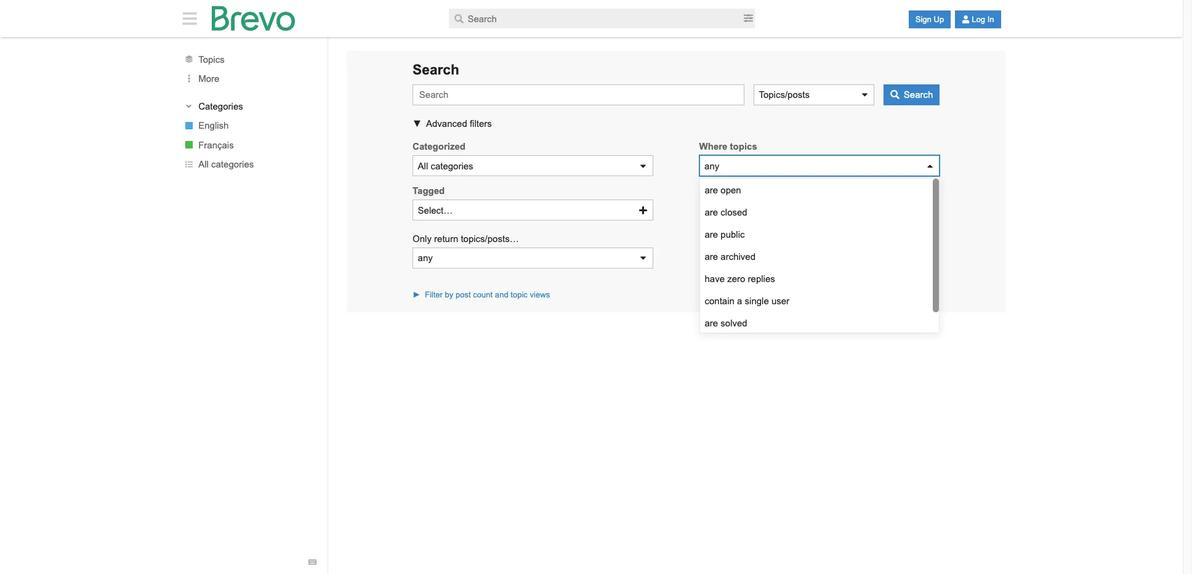 Task type: locate. For each thing, give the bounding box(es) containing it.
all categories down français
[[199, 159, 254, 170]]

all categories inside search box
[[418, 161, 474, 171]]

topics/posts
[[759, 90, 810, 100]]

post
[[456, 290, 471, 300]]

by for filter
[[445, 290, 454, 300]]

0 horizontal spatial by
[[445, 290, 454, 300]]

more button
[[171, 69, 328, 88]]

0 vertical spatial posted
[[700, 186, 730, 196]]

log in
[[972, 15, 995, 24]]

angle down image
[[185, 102, 193, 110]]

Search text field
[[449, 9, 742, 28]]

search button
[[884, 84, 940, 105]]

categories
[[211, 159, 254, 170], [431, 161, 474, 171]]

1 vertical spatial any
[[418, 253, 433, 263]]

search image
[[455, 14, 464, 23]]

by left post
[[445, 290, 454, 300]]

radio item
[[701, 179, 934, 201], [701, 201, 934, 223], [701, 223, 934, 245], [701, 245, 934, 267], [701, 267, 934, 290], [701, 290, 934, 312], [701, 312, 934, 334]]

any down only
[[418, 253, 433, 263]]

1 horizontal spatial any
[[705, 161, 720, 171]]

topics link
[[171, 49, 328, 69]]

search right search icon
[[904, 90, 934, 100]]

select… down posted by
[[705, 205, 740, 216]]

1 select… from the left
[[418, 205, 453, 216]]

5 radio item from the top
[[701, 267, 934, 290]]

date date field
[[753, 244, 864, 265]]

posted by
[[700, 186, 744, 196]]

2 radio item from the top
[[701, 201, 934, 223]]

0 horizontal spatial all
[[199, 159, 209, 170]]

categories down français
[[211, 159, 254, 170]]

select… down tagged on the left of page
[[418, 205, 453, 216]]

1 vertical spatial by
[[445, 290, 454, 300]]

1 vertical spatial search
[[904, 90, 934, 100]]

all
[[199, 159, 209, 170], [418, 161, 428, 171]]

more
[[199, 73, 220, 84]]

where topics
[[700, 141, 758, 152]]

0 vertical spatial by
[[733, 186, 744, 196]]

0 horizontal spatial any
[[418, 253, 433, 263]]

any
[[705, 161, 720, 171], [418, 253, 433, 263]]

views
[[530, 290, 550, 300]]

0 vertical spatial search
[[413, 61, 460, 77]]

sign up
[[916, 15, 945, 24]]

filters
[[470, 118, 492, 129]]

2 select… from the left
[[705, 205, 740, 216]]

posted for posted by
[[700, 186, 730, 196]]

all categories link
[[171, 155, 328, 174]]

region
[[347, 312, 1006, 331]]

all categories
[[199, 159, 254, 170], [418, 161, 474, 171]]

categories down categorized
[[431, 161, 474, 171]]

all down categorized
[[418, 161, 428, 171]]

menu
[[701, 179, 940, 334]]

search up advanced
[[413, 61, 460, 77]]

posted up before
[[700, 230, 730, 241]]

1 posted from the top
[[700, 186, 730, 196]]

layer group image
[[185, 55, 193, 63]]

any down where
[[705, 161, 720, 171]]

brevo community image
[[212, 6, 295, 31]]

select… for posted by
[[705, 205, 740, 216]]

ellipsis v image
[[183, 75, 195, 83]]

0 horizontal spatial all categories
[[199, 159, 254, 170]]

1 horizontal spatial all
[[418, 161, 428, 171]]

region inside search "main content"
[[347, 312, 1006, 331]]

only
[[413, 234, 432, 244]]

2 posted from the top
[[700, 230, 730, 241]]

français link
[[171, 135, 328, 155]]

0 horizontal spatial categories
[[211, 159, 254, 170]]

by down the topics
[[733, 186, 744, 196]]

topics/posts…
[[461, 234, 519, 244]]

1 horizontal spatial categories
[[431, 161, 474, 171]]

tagged
[[413, 186, 445, 196]]

by
[[733, 186, 744, 196], [445, 290, 454, 300]]

1 vertical spatial posted
[[700, 230, 730, 241]]

topic
[[511, 290, 528, 300]]

all inside all categories link
[[199, 159, 209, 170]]

none search field containing search
[[347, 51, 1006, 334]]

all categories down categorized
[[418, 161, 474, 171]]

search inside button
[[904, 90, 934, 100]]

advanced filters
[[426, 118, 492, 129]]

all right list icon
[[199, 159, 209, 170]]

log
[[972, 15, 986, 24]]

categorized
[[413, 141, 466, 152]]

1 horizontal spatial by
[[733, 186, 744, 196]]

menu inside search box
[[701, 179, 940, 334]]

hide sidebar image
[[179, 10, 201, 27]]

0 horizontal spatial search
[[413, 61, 460, 77]]

1 horizontal spatial search
[[904, 90, 934, 100]]

any for where
[[705, 161, 720, 171]]

3 radio item from the top
[[701, 223, 934, 245]]

search
[[413, 61, 460, 77], [904, 90, 934, 100]]

select…
[[418, 205, 453, 216], [705, 205, 740, 216]]

posted down where
[[700, 186, 730, 196]]

0 vertical spatial any
[[705, 161, 720, 171]]

posted
[[700, 186, 730, 196], [700, 230, 730, 241]]

none search field inside search "main content"
[[347, 51, 1006, 334]]

None search field
[[347, 51, 1006, 334]]

categories inside search box
[[431, 161, 474, 171]]

1 horizontal spatial all categories
[[418, 161, 474, 171]]

0 horizontal spatial select…
[[418, 205, 453, 216]]

1 horizontal spatial select…
[[705, 205, 740, 216]]



Task type: vqa. For each thing, say whether or not it's contained in the screenshot.


Task type: describe. For each thing, give the bounding box(es) containing it.
in
[[988, 15, 995, 24]]

select… for tagged
[[418, 205, 453, 216]]

6 radio item from the top
[[701, 290, 934, 312]]

topics
[[199, 54, 225, 64]]

search main content
[[171, 37, 1012, 574]]

1 radio item from the top
[[701, 179, 934, 201]]

list image
[[185, 161, 193, 168]]

open advanced search image
[[744, 14, 753, 23]]

keyboard shortcuts image
[[309, 559, 317, 567]]

and
[[495, 290, 509, 300]]

categories
[[199, 101, 243, 111]]

7 radio item from the top
[[701, 312, 934, 334]]

all inside search box
[[418, 161, 428, 171]]

any for only
[[418, 253, 433, 263]]

filter
[[425, 290, 443, 300]]

topics
[[730, 141, 758, 152]]

français
[[199, 140, 234, 150]]

advanced
[[426, 118, 467, 129]]

sign up button
[[909, 10, 951, 28]]

by for posted
[[733, 186, 744, 196]]

categories button
[[183, 100, 316, 112]]

user image
[[963, 15, 971, 23]]

english
[[199, 120, 229, 131]]

up
[[934, 15, 945, 24]]

posted for posted
[[700, 230, 730, 241]]

english link
[[171, 116, 328, 135]]

before
[[705, 249, 731, 260]]

log in button
[[956, 10, 1002, 28]]

count
[[473, 290, 493, 300]]

only return topics/posts…
[[413, 234, 519, 244]]

return
[[434, 234, 459, 244]]

where
[[700, 141, 728, 152]]

search image
[[891, 90, 900, 99]]

sign
[[916, 15, 932, 24]]

4 radio item from the top
[[701, 245, 934, 267]]

filter by post count and topic views
[[425, 290, 550, 300]]

enter search keyword text field
[[413, 84, 745, 105]]



